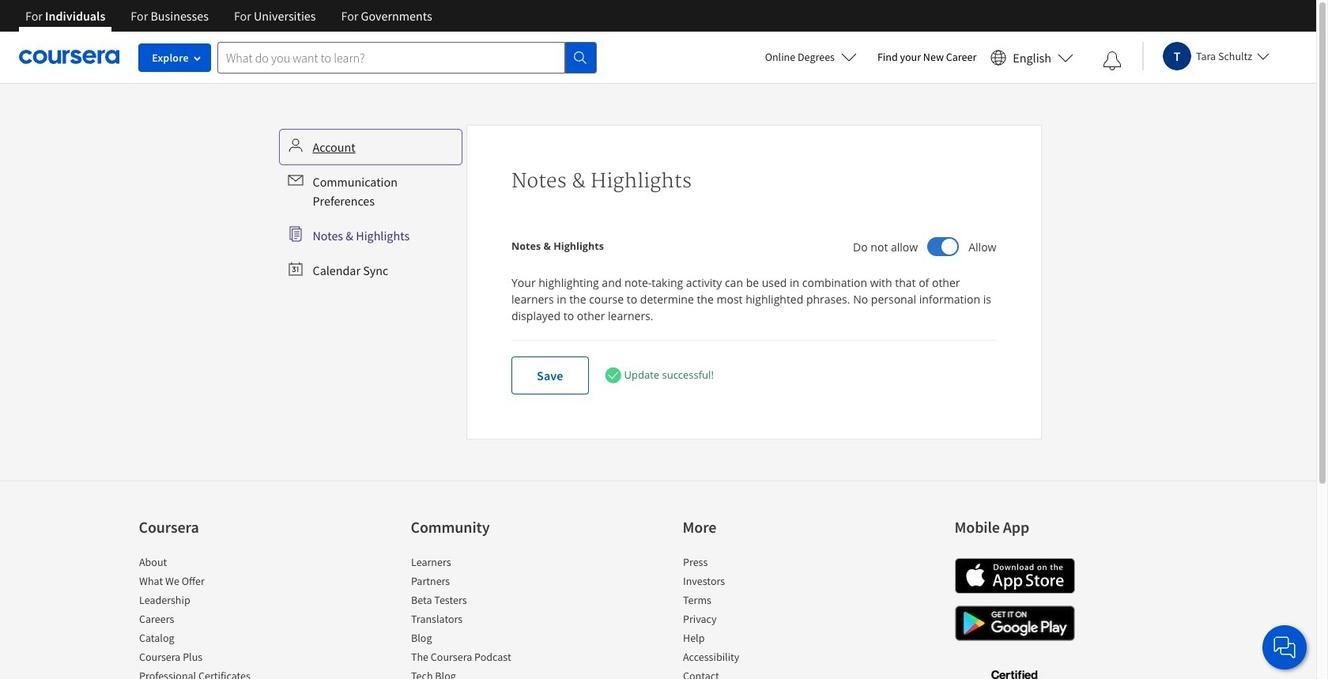 Task type: locate. For each thing, give the bounding box(es) containing it.
get it on google play image
[[955, 606, 1075, 641]]

alert
[[605, 367, 714, 384]]

list item
[[139, 554, 273, 573], [411, 554, 545, 573], [683, 554, 817, 573], [139, 573, 273, 592], [411, 573, 545, 592], [683, 573, 817, 592], [139, 592, 273, 611], [411, 592, 545, 611], [683, 592, 817, 611], [139, 611, 273, 630], [411, 611, 545, 630], [683, 611, 817, 630], [139, 630, 273, 649], [411, 630, 545, 649], [683, 630, 817, 649], [139, 649, 273, 668], [411, 649, 545, 668], [683, 649, 817, 668], [139, 668, 273, 679], [411, 668, 545, 679], [683, 668, 817, 679]]

2 horizontal spatial list
[[683, 554, 817, 679]]

None search field
[[218, 42, 597, 73]]

1 horizontal spatial list
[[411, 554, 545, 679]]

What do you want to learn? text field
[[218, 42, 566, 73]]

notes & highlights switch
[[928, 237, 960, 256]]

list
[[139, 554, 273, 679], [411, 554, 545, 679], [683, 554, 817, 679]]

coursera image
[[19, 44, 119, 70]]

menu
[[281, 131, 460, 286]]

0 horizontal spatial list
[[139, 554, 273, 679]]

3 list from the left
[[683, 554, 817, 679]]



Task type: describe. For each thing, give the bounding box(es) containing it.
download on the app store image
[[955, 558, 1075, 594]]

allow notes & highlights element
[[512, 235, 604, 259]]

2 list from the left
[[411, 554, 545, 679]]

banner navigation
[[13, 0, 445, 44]]

notes & highlights image
[[942, 239, 958, 255]]

logo of certified b corporation image
[[982, 661, 1047, 679]]

1 list from the left
[[139, 554, 273, 679]]



Task type: vqa. For each thing, say whether or not it's contained in the screenshot.
Careers link
no



